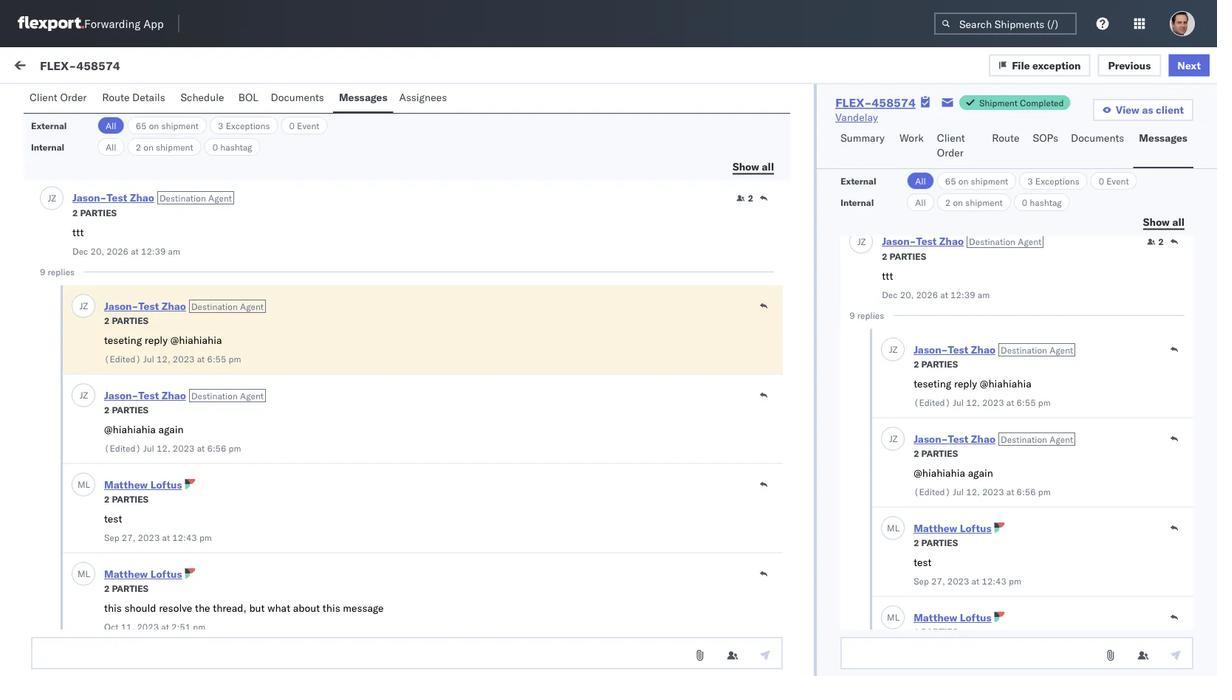 Task type: vqa. For each thing, say whether or not it's contained in the screenshot.
2nd this from the right
yes



Task type: describe. For each thing, give the bounding box(es) containing it.
bol
[[239, 91, 259, 104]]

2023 inside this should resolve the thread, but what about this message oct 11, 2023 at 2:51 pm
[[137, 622, 159, 633]]

1 horizontal spatial event
[[1107, 176, 1130, 187]]

0 vertical spatial test sep 27, 2023 at 12:43 pm
[[104, 512, 212, 544]]

at inside this should resolve the thread, but what about this message oct 11, 2023 at 2:51 pm
[[161, 622, 169, 633]]

route for route details
[[102, 91, 130, 104]]

1 horizontal spatial 6:55
[[1017, 398, 1037, 409]]

1 horizontal spatial reply
[[955, 378, 978, 391]]

my
[[15, 57, 38, 77]]

0 horizontal spatial teseting
[[104, 334, 142, 347]]

12:39 for the bottom 2 button
[[951, 290, 976, 301]]

message for message list
[[172, 94, 213, 107]]

1 horizontal spatial ttt
[[882, 270, 894, 283]]

about
[[293, 602, 320, 615]]

the
[[195, 602, 210, 615]]

1 jie from the top
[[138, 160, 151, 173]]

flex- 458574
[[638, 172, 707, 185]]

summary button
[[835, 125, 894, 168]]

0 vertical spatial messages
[[1081, 60, 1129, 73]]

list
[[216, 94, 233, 107]]

0 vertical spatial 3
[[218, 120, 224, 131]]

12:43 for the bottom 2 button
[[982, 577, 1007, 588]]

shipment
[[980, 97, 1018, 108]]

0 horizontal spatial order
[[60, 91, 87, 104]]

@hiahiahia again (edited)  jul 12, 2023 at 6:56 pm for the leftmost 2 button
[[104, 423, 241, 454]]

0 vertical spatial am
[[168, 143, 180, 154]]

oct inside this should resolve the thread, but what about this message oct 11, 2023 at 2:51 pm
[[104, 622, 119, 633]]

this should resolve the thread, but what about this message oct 11, 2023 at 2:51 pm
[[104, 602, 384, 633]]

file
[[1013, 59, 1031, 71]]

0 vertical spatial ttt
[[72, 226, 84, 239]]

2 this from the left
[[323, 602, 340, 615]]

9 replies for the bottom 2 button
[[850, 311, 885, 322]]

x
[[120, 295, 124, 304]]

65 for topmost show all "button"
[[136, 120, 147, 131]]

2 horizontal spatial flex-
[[836, 95, 872, 110]]

documents for top the documents button
[[271, 91, 324, 104]]

0 vertical spatial show all button
[[724, 156, 783, 178]]

0 vertical spatial 0 event
[[289, 120, 320, 131]]

12:39 for the leftmost 2 button
[[141, 246, 166, 257]]

0 vertical spatial 2026
[[107, 143, 129, 154]]

1 vertical spatial show all button
[[1135, 211, 1194, 234]]

internal (0) button
[[93, 87, 166, 116]]

flex-458574 link
[[836, 95, 916, 110]]

0 horizontal spatial 65 on shipment
[[136, 120, 199, 131]]

1 horizontal spatial all
[[1173, 215, 1185, 228]]

am for the bottom 2 button
[[978, 290, 990, 301]]

1 horizontal spatial 3 exceptions
[[1028, 176, 1080, 187]]

message list button
[[166, 87, 242, 116]]

7:16
[[302, 293, 325, 306]]

1 horizontal spatial client order button
[[932, 125, 987, 168]]

1 jie xiong from the top
[[138, 160, 180, 173]]

oct 26, 2023, 7:16 pm pdt
[[232, 293, 365, 306]]

1 vertical spatial @jie
[[113, 319, 135, 331]]

0 vertical spatial flex-458574
[[40, 58, 120, 73]]

work inside import work button
[[143, 61, 168, 74]]

summary
[[841, 132, 885, 144]]

@jie xiong
[[113, 319, 166, 331]]

1 horizontal spatial messages button
[[1134, 125, 1194, 168]]

forwarding app link
[[18, 16, 164, 31]]

route button
[[987, 125, 1028, 168]]

2:51
[[172, 622, 191, 633]]

20, for the bottom 2 button
[[901, 290, 914, 301]]

but
[[249, 602, 265, 615]]

6:56 for the bottom 2 button
[[1017, 487, 1037, 498]]

11,
[[121, 622, 135, 633]]

0 vertical spatial exceptions
[[226, 120, 270, 131]]

route details
[[102, 91, 165, 104]]

2 flexport from the top
[[188, 294, 221, 305]]

client order for the right client order 'button'
[[938, 132, 966, 159]]

read
[[1146, 60, 1171, 73]]

assignees
[[399, 91, 447, 104]]

external down the summary button
[[841, 176, 877, 187]]

2 on shipment for show all "button" to the bottom
[[946, 197, 1003, 208]]

1 horizontal spatial flex-
[[638, 172, 669, 185]]

0 vertical spatial oct
[[232, 293, 249, 306]]

(0)
[[138, 94, 157, 107]]

0 horizontal spatial 3 exceptions
[[218, 120, 270, 131]]

internal for show all "button" to the bottom
[[841, 197, 874, 208]]

1 vertical spatial dec
[[72, 246, 88, 257]]

am for the leftmost 2 button
[[168, 246, 180, 257]]

ttt dec 20, 2026 at 12:39 am for the leftmost 2 button
[[72, 226, 180, 257]]

2 vertical spatial 458574
[[669, 172, 707, 185]]

1 horizontal spatial 65 on shipment
[[946, 176, 1009, 187]]

1 horizontal spatial flex-458574
[[836, 95, 916, 110]]

should
[[125, 602, 156, 615]]

ttt dec 20, 2026 at 12:39 am for the bottom 2 button
[[882, 270, 990, 301]]

0 horizontal spatial reply
[[145, 334, 168, 347]]

message for message
[[112, 128, 148, 139]]

12:43 for the leftmost 2 button
[[172, 533, 197, 544]]

1 vertical spatial 2 button
[[1148, 236, 1165, 248]]

27, for the leftmost 2 button
[[122, 533, 136, 544]]

sops
[[1034, 132, 1059, 144]]

work button
[[894, 125, 932, 168]]

0 vertical spatial documents button
[[265, 84, 333, 113]]

sops button
[[1028, 125, 1066, 168]]

app
[[143, 17, 164, 31]]

client for the top client order 'button'
[[30, 91, 57, 104]]

0 horizontal spatial flex-
[[40, 58, 76, 73]]

assignees button
[[394, 84, 456, 113]]

1 vertical spatial documents button
[[1066, 125, 1134, 168]]

hashtag for topmost show all "button"
[[220, 142, 252, 153]]

1 horizontal spatial 3
[[1028, 176, 1034, 187]]

previous button
[[1099, 54, 1162, 76]]

0 vertical spatial dec
[[72, 143, 88, 154]]

bol button
[[233, 84, 265, 113]]

view as client button
[[1094, 99, 1194, 121]]

mark all external messages as read
[[992, 60, 1171, 73]]

0 horizontal spatial teseting reply @hiahiahia (edited)  jul 12, 2023 at 6:55 pm
[[104, 334, 241, 365]]

0 horizontal spatial 6:55
[[207, 354, 227, 365]]

what
[[268, 602, 291, 615]]

as inside button
[[1143, 103, 1154, 116]]

2 vertical spatial dec
[[882, 290, 898, 301]]

0 vertical spatial client order button
[[24, 84, 96, 113]]

internal (0)
[[99, 94, 157, 107]]

2 on shipment for topmost show all "button"
[[136, 142, 193, 153]]

previous
[[1109, 59, 1152, 71]]

forwarding
[[84, 17, 141, 31]]

1 horizontal spatial 0 hashtag
[[1023, 197, 1062, 208]]

0 horizontal spatial messages button
[[333, 84, 394, 113]]

1 horizontal spatial test
[[267, 185, 286, 198]]

12:36
[[141, 143, 166, 154]]

forwarding app
[[84, 17, 164, 31]]

view
[[1116, 103, 1140, 116]]

1 vertical spatial 0 event
[[1099, 176, 1130, 187]]

pm
[[327, 293, 343, 306]]

sep for the bottom 2 button
[[914, 577, 930, 588]]

details
[[132, 91, 165, 104]]

1 vertical spatial show all
[[1144, 215, 1185, 228]]

internal for topmost show all "button"
[[31, 142, 64, 153]]

1 vertical spatial exceptions
[[1036, 176, 1080, 187]]

pm inside this should resolve the thread, but what about this message oct 11, 2023 at 2:51 pm
[[193, 622, 206, 633]]

1 horizontal spatial @jie
[[207, 185, 228, 198]]

2023,
[[271, 293, 300, 306]]

0 vertical spatial as
[[1132, 60, 1143, 73]]

next
[[1178, 59, 1202, 71]]

0 horizontal spatial 2 button
[[737, 193, 754, 204]]

pdt
[[346, 293, 365, 306]]

26,
[[252, 293, 268, 306]]

3 resize handle column header from the left
[[836, 123, 853, 346]]

again for the leftmost 2 button
[[159, 423, 184, 436]]

27, for the bottom 2 button
[[932, 577, 946, 588]]

1 vertical spatial test sep 27, 2023 at 12:43 pm
[[914, 556, 1022, 588]]

9 for the leftmost 2 button
[[40, 267, 45, 278]]

import work
[[110, 61, 168, 74]]



Task type: locate. For each thing, give the bounding box(es) containing it.
external
[[1036, 60, 1078, 73], [24, 94, 65, 107], [31, 120, 67, 131], [841, 176, 877, 187]]

client right work button
[[938, 132, 966, 144]]

2 vertical spatial test
[[914, 556, 932, 569]]

2 on shipment down (0)
[[136, 142, 193, 153]]

1 vertical spatial ttt
[[882, 270, 894, 283]]

0 vertical spatial show all
[[733, 160, 775, 173]]

2 vertical spatial messages
[[1140, 132, 1188, 144]]

internal down external (3) button at the left top
[[31, 142, 64, 153]]

thread,
[[213, 602, 247, 615]]

0 horizontal spatial again
[[159, 423, 184, 436]]

client down the vandelay link
[[861, 128, 885, 139]]

20,
[[91, 143, 104, 154], [91, 246, 104, 257], [901, 290, 914, 301]]

0 vertical spatial 65
[[136, 120, 147, 131]]

documents button right bol
[[265, 84, 333, 113]]

file exception button
[[990, 54, 1091, 76], [990, 54, 1091, 76]]

1 vertical spatial teseting reply @hiahiahia (edited)  jul 12, 2023 at 6:55 pm
[[914, 378, 1051, 409]]

shipment completed
[[980, 97, 1065, 108]]

hashtag for show all "button" to the bottom
[[1030, 197, 1062, 208]]

1 horizontal spatial internal
[[99, 94, 135, 107]]

1 resize handle column header from the left
[[58, 123, 76, 346]]

flexport. image
[[18, 16, 84, 31]]

0 vertical spatial jie
[[138, 160, 151, 173]]

jie right x
[[138, 293, 151, 306]]

6:56
[[207, 443, 227, 454], [1017, 487, 1037, 498]]

m l
[[78, 479, 90, 490], [888, 523, 900, 534], [78, 569, 90, 580], [888, 613, 900, 624], [78, 658, 90, 669]]

work
[[42, 57, 80, 77]]

replies for the leftmost 2 button
[[48, 267, 75, 278]]

this up 11,
[[104, 602, 122, 615]]

2 vertical spatial am
[[978, 290, 990, 301]]

1 vertical spatial work
[[900, 132, 924, 144]]

0 vertical spatial reply
[[145, 334, 168, 347]]

1 horizontal spatial 458574
[[669, 172, 707, 185]]

again for the bottom 2 button
[[969, 467, 994, 480]]

completed
[[1021, 97, 1065, 108]]

client
[[1157, 103, 1185, 116]]

schedule
[[181, 91, 224, 104]]

0 horizontal spatial replies
[[48, 267, 75, 278]]

teseting
[[104, 334, 142, 347], [914, 378, 952, 391]]

0 vertical spatial 12:39
[[141, 246, 166, 257]]

@hiahiahia again (edited)  jul 12, 2023 at 6:56 pm
[[104, 423, 241, 454], [914, 467, 1051, 498]]

3 exceptions down bol button
[[218, 120, 270, 131]]

show for show all "button" to the bottom
[[1144, 215, 1171, 228]]

route details button
[[96, 84, 175, 113]]

0 horizontal spatial show all
[[733, 160, 775, 173]]

route for route
[[993, 132, 1020, 144]]

jason-test zhao destination agent
[[72, 88, 232, 101], [72, 191, 232, 204], [882, 235, 1042, 248], [104, 300, 264, 313], [914, 344, 1074, 357], [104, 389, 264, 402], [914, 433, 1074, 446]]

4 resize handle column header from the left
[[1058, 123, 1076, 346]]

0 vertical spatial event
[[297, 120, 320, 131]]

messages button left assignees
[[333, 84, 394, 113]]

client order right work button
[[938, 132, 966, 159]]

1 vertical spatial show
[[1144, 215, 1171, 228]]

0 horizontal spatial client order
[[30, 91, 87, 104]]

1 vertical spatial 2026
[[107, 246, 129, 257]]

1 horizontal spatial teseting
[[914, 378, 952, 391]]

test for the leftmost 2 button
[[104, 512, 122, 525]]

@jie
[[207, 185, 228, 198], [113, 319, 135, 331]]

import work button
[[104, 47, 174, 87]]

destination
[[160, 89, 206, 100], [160, 192, 206, 203], [970, 236, 1016, 247], [191, 301, 238, 312], [1001, 345, 1048, 356], [191, 390, 238, 401], [1001, 434, 1048, 445]]

documents right bol button
[[271, 91, 324, 104]]

1 vertical spatial order
[[938, 146, 964, 159]]

1 horizontal spatial 12:39
[[951, 290, 976, 301]]

3 down the sops "button" at the right
[[1028, 176, 1034, 187]]

0 vertical spatial client order
[[30, 91, 87, 104]]

client order button
[[24, 84, 96, 113], [932, 125, 987, 168]]

(3)
[[68, 94, 87, 107]]

documents button down 'view' on the top right
[[1066, 125, 1134, 168]]

j
[[48, 89, 51, 100], [48, 193, 51, 204], [858, 236, 861, 248], [117, 295, 120, 304], [80, 300, 83, 311], [890, 344, 893, 355], [80, 390, 83, 401], [890, 434, 893, 445]]

0 horizontal spatial ttt dec 20, 2026 at 12:39 am
[[72, 226, 180, 257]]

hashtag down "list" on the top
[[220, 142, 252, 153]]

jason-
[[72, 88, 107, 101], [72, 191, 107, 204], [882, 235, 917, 248], [104, 300, 138, 313], [914, 344, 948, 357], [104, 389, 138, 402], [914, 433, 948, 446]]

1 horizontal spatial documents
[[1072, 132, 1125, 144]]

2 vertical spatial 2026
[[917, 290, 939, 301]]

1 vertical spatial reply
[[955, 378, 978, 391]]

matthew loftus button
[[104, 479, 182, 492], [914, 523, 992, 536], [104, 568, 182, 581], [914, 612, 992, 625], [104, 658, 182, 671]]

resize handle column header
[[58, 123, 76, 346], [613, 123, 631, 346], [836, 123, 853, 346], [1058, 123, 1076, 346], [1191, 123, 1209, 346]]

1 vertical spatial test
[[104, 512, 122, 525]]

internal inside the internal (0) 'button'
[[99, 94, 135, 107]]

1 horizontal spatial client
[[861, 128, 885, 139]]

pm
[[229, 354, 241, 365], [1039, 398, 1051, 409], [229, 443, 241, 454], [1039, 487, 1051, 498], [199, 533, 212, 544], [1009, 577, 1022, 588], [193, 622, 206, 633]]

work right import
[[143, 61, 168, 74]]

1 horizontal spatial documents button
[[1066, 125, 1134, 168]]

2 on shipment down route button
[[946, 197, 1003, 208]]

documents button
[[265, 84, 333, 113], [1066, 125, 1134, 168]]

1 vertical spatial 458574
[[872, 95, 916, 110]]

0 horizontal spatial 6:56
[[207, 443, 227, 454]]

1 vertical spatial internal
[[31, 142, 64, 153]]

loftus
[[168, 185, 200, 198], [151, 479, 182, 492], [961, 523, 992, 536], [151, 568, 182, 581], [961, 612, 992, 625], [151, 658, 182, 671]]

j x
[[117, 295, 124, 304]]

3 exceptions down the sops "button" at the right
[[1028, 176, 1080, 187]]

am
[[168, 143, 180, 154], [168, 246, 180, 257], [978, 290, 990, 301]]

hashtag down the sops "button" at the right
[[1030, 197, 1062, 208]]

messages down client
[[1140, 132, 1188, 144]]

flexport left "26,"
[[188, 294, 221, 305]]

1 horizontal spatial replies
[[858, 311, 885, 322]]

0 hashtag down "list" on the top
[[213, 142, 252, 153]]

None text field
[[31, 638, 783, 670], [841, 638, 1194, 670], [31, 638, 783, 670], [841, 638, 1194, 670]]

2 parties
[[72, 104, 117, 115], [72, 208, 117, 219], [882, 252, 927, 263], [104, 316, 149, 327], [914, 360, 959, 371], [104, 405, 149, 416], [914, 449, 959, 460], [104, 494, 149, 505], [914, 538, 959, 549], [104, 584, 149, 595], [914, 628, 959, 639]]

None checkbox
[[24, 126, 38, 141], [24, 238, 38, 252], [24, 304, 38, 319], [24, 126, 38, 141], [24, 238, 38, 252], [24, 304, 38, 319]]

import
[[110, 61, 141, 74]]

9 for the bottom 2 button
[[850, 311, 855, 322]]

documents for the bottommost the documents button
[[1072, 132, 1125, 144]]

0 horizontal spatial all
[[762, 160, 775, 173]]

external (3)
[[24, 94, 87, 107]]

0 vertical spatial 2 on shipment
[[136, 142, 193, 153]]

1 horizontal spatial sep
[[914, 577, 930, 588]]

1 vertical spatial sep
[[914, 577, 930, 588]]

flexport up @matthew loftus @jie xiong test
[[188, 161, 221, 172]]

0 vertical spatial flexport
[[188, 161, 221, 172]]

client order down work
[[30, 91, 87, 104]]

1 horizontal spatial show all button
[[1135, 211, 1194, 234]]

flex-458574 up (3)
[[40, 58, 120, 73]]

jason-test zhao button
[[72, 88, 154, 101], [72, 191, 154, 204], [882, 235, 964, 248], [104, 300, 186, 313], [914, 344, 996, 357], [104, 389, 186, 402], [914, 433, 996, 446]]

dec 20, 2026 at 12:36 am
[[72, 143, 180, 154]]

0 horizontal spatial 0 hashtag
[[213, 142, 252, 153]]

test
[[107, 88, 127, 101], [107, 191, 127, 204], [917, 235, 937, 248], [138, 300, 159, 313], [948, 344, 969, 357], [138, 389, 159, 402], [948, 433, 969, 446]]

resize handle column header for client
[[1058, 123, 1076, 346]]

@matthew
[[113, 185, 166, 198]]

shipment
[[161, 120, 199, 131], [156, 142, 193, 153], [971, 176, 1009, 187], [966, 197, 1003, 208]]

1 horizontal spatial exceptions
[[1036, 176, 1080, 187]]

2 jie xiong from the top
[[138, 293, 180, 306]]

1 this from the left
[[104, 602, 122, 615]]

external inside button
[[24, 94, 65, 107]]

1 vertical spatial 65 on shipment
[[946, 176, 1009, 187]]

internal down the summary button
[[841, 197, 874, 208]]

0 horizontal spatial documents button
[[265, 84, 333, 113]]

65 on shipment up the 12:36
[[136, 120, 199, 131]]

1 vertical spatial client order button
[[932, 125, 987, 168]]

1 vertical spatial teseting
[[914, 378, 952, 391]]

@hiahiahia
[[170, 334, 222, 347], [980, 378, 1032, 391], [104, 423, 156, 436], [914, 467, 966, 480]]

replies for the bottom 2 button
[[858, 311, 885, 322]]

show
[[733, 160, 760, 173], [1144, 215, 1171, 228]]

0 vertical spatial order
[[60, 91, 87, 104]]

message inside 'message list' button
[[172, 94, 213, 107]]

1 horizontal spatial message
[[172, 94, 213, 107]]

6:56 for the leftmost 2 button
[[207, 443, 227, 454]]

1 horizontal spatial 9
[[850, 311, 855, 322]]

2023
[[173, 354, 195, 365], [983, 398, 1005, 409], [173, 443, 195, 454], [983, 487, 1005, 498], [138, 533, 160, 544], [948, 577, 970, 588], [137, 622, 159, 633]]

message
[[343, 602, 384, 615]]

1 horizontal spatial 2 on shipment
[[946, 197, 1003, 208]]

1 vertical spatial jie xiong
[[138, 293, 180, 306]]

external (3) button
[[18, 87, 93, 116]]

sep for the leftmost 2 button
[[104, 533, 120, 544]]

1 flexport from the top
[[188, 161, 221, 172]]

2 vertical spatial flex-
[[638, 172, 669, 185]]

1 horizontal spatial client order
[[938, 132, 966, 159]]

external right file
[[1036, 60, 1078, 73]]

1 vertical spatial as
[[1143, 103, 1154, 116]]

1 vertical spatial replies
[[858, 311, 885, 322]]

as left read at the right top
[[1132, 60, 1143, 73]]

again
[[159, 423, 184, 436], [969, 467, 994, 480]]

exception
[[1033, 59, 1082, 71]]

1 vertical spatial messages
[[339, 91, 388, 104]]

message up dec 20, 2026 at 12:36 am
[[112, 128, 148, 139]]

1 horizontal spatial show all
[[1144, 215, 1185, 228]]

jie xiong
[[138, 160, 180, 173], [138, 293, 180, 306]]

12,
[[157, 354, 170, 365], [967, 398, 980, 409], [157, 443, 170, 454], [967, 487, 980, 498]]

hello
[[111, 252, 135, 265]]

client order for the top client order 'button'
[[30, 91, 87, 104]]

show for topmost show all "button"
[[733, 160, 760, 173]]

client for the right client order 'button'
[[938, 132, 966, 144]]

resize handle column header for actions
[[1191, 123, 1209, 346]]

0 horizontal spatial 0 event
[[289, 120, 320, 131]]

external left (3)
[[24, 94, 65, 107]]

65
[[136, 120, 147, 131], [946, 176, 957, 187]]

event
[[297, 120, 320, 131], [1107, 176, 1130, 187]]

test sep 27, 2023 at 12:43 pm
[[104, 512, 212, 544], [914, 556, 1022, 588]]

jul
[[143, 354, 154, 365], [953, 398, 964, 409], [143, 443, 154, 454], [953, 487, 964, 498]]

1 vertical spatial message
[[112, 128, 148, 139]]

flex-458574 up the summary
[[836, 95, 916, 110]]

1 vertical spatial oct
[[104, 622, 119, 633]]

0 vertical spatial teseting
[[104, 334, 142, 347]]

0 horizontal spatial 458574
[[76, 58, 120, 73]]

flex-
[[40, 58, 76, 73], [836, 95, 872, 110], [638, 172, 669, 185]]

messages button down client
[[1134, 125, 1194, 168]]

work inside work button
[[900, 132, 924, 144]]

test for the bottom 2 button
[[914, 556, 932, 569]]

0 vertical spatial message
[[172, 94, 213, 107]]

actions
[[1083, 128, 1114, 139]]

2
[[72, 104, 78, 115], [136, 142, 141, 153], [748, 193, 754, 204], [946, 197, 951, 208], [72, 208, 78, 219], [1159, 237, 1165, 248], [882, 252, 888, 263], [104, 316, 110, 327], [914, 360, 920, 371], [104, 405, 110, 416], [914, 449, 920, 460], [104, 494, 110, 505], [914, 538, 920, 549], [104, 584, 110, 595], [914, 628, 920, 639]]

0 vertical spatial 6:55
[[207, 354, 227, 365]]

message
[[172, 94, 213, 107], [112, 128, 148, 139]]

route down import
[[102, 91, 130, 104]]

vandelay
[[836, 111, 879, 124], [860, 172, 903, 185], [860, 238, 903, 251], [860, 305, 903, 318]]

2 jie from the top
[[138, 293, 151, 306]]

jie down the 12:36
[[138, 160, 151, 173]]

schedule button
[[175, 84, 233, 113]]

documents down 'view' on the top right
[[1072, 132, 1125, 144]]

9
[[40, 267, 45, 278], [850, 311, 855, 322]]

1 horizontal spatial @hiahiahia again (edited)  jul 12, 2023 at 6:56 pm
[[914, 467, 1051, 498]]

3
[[218, 120, 224, 131], [1028, 176, 1034, 187]]

1 vertical spatial 65
[[946, 176, 957, 187]]

2026 for the bottom 2 button
[[917, 290, 939, 301]]

all
[[1020, 60, 1034, 73], [106, 120, 117, 131], [106, 142, 117, 153], [916, 176, 927, 187], [916, 197, 927, 208]]

external down external (3) button at the left top
[[31, 120, 67, 131]]

@matthew loftus @jie xiong test
[[113, 185, 286, 198]]

1 horizontal spatial ttt dec 20, 2026 at 12:39 am
[[882, 270, 990, 301]]

route down 'shipment'
[[993, 132, 1020, 144]]

view as client
[[1116, 103, 1185, 116]]

0
[[289, 120, 295, 131], [213, 142, 218, 153], [1099, 176, 1105, 187], [1023, 197, 1028, 208]]

458574
[[76, 58, 120, 73], [872, 95, 916, 110], [669, 172, 707, 185]]

internal left (0)
[[99, 94, 135, 107]]

1 horizontal spatial 9 replies
[[850, 311, 885, 322]]

1 vertical spatial again
[[969, 467, 994, 480]]

1 vertical spatial 9 replies
[[850, 311, 885, 322]]

show all button
[[724, 156, 783, 178], [1135, 211, 1194, 234]]

this right 'about'
[[323, 602, 340, 615]]

0 horizontal spatial show
[[733, 160, 760, 173]]

vandelay link
[[836, 110, 879, 125]]

order right work button
[[938, 146, 964, 159]]

message list
[[172, 94, 233, 107]]

next button
[[1169, 54, 1210, 76]]

1 vertical spatial 9
[[850, 311, 855, 322]]

1 horizontal spatial order
[[938, 146, 964, 159]]

exceptions down bol button
[[226, 120, 270, 131]]

0 horizontal spatial route
[[102, 91, 130, 104]]

1 vertical spatial flexport
[[188, 294, 221, 305]]

0 vertical spatial 20,
[[91, 143, 104, 154]]

5 resize handle column header from the left
[[1191, 123, 1209, 346]]

2026
[[107, 143, 129, 154], [107, 246, 129, 257], [917, 290, 939, 301]]

65 for show all "button" to the bottom
[[946, 176, 957, 187]]

3 down "list" on the top
[[218, 120, 224, 131]]

resize handle column header for message
[[613, 123, 631, 346]]

2 horizontal spatial 458574
[[872, 95, 916, 110]]

1 horizontal spatial this
[[323, 602, 340, 615]]

0 horizontal spatial documents
[[271, 91, 324, 104]]

l
[[85, 479, 90, 490], [895, 523, 900, 534], [85, 569, 90, 580], [895, 613, 900, 624], [85, 658, 90, 669]]

order down work
[[60, 91, 87, 104]]

messages up 'view' on the top right
[[1081, 60, 1129, 73]]

client order button down 'shipment'
[[932, 125, 987, 168]]

on
[[149, 120, 159, 131], [144, 142, 154, 153], [959, 176, 969, 187], [954, 197, 964, 208]]

2 resize handle column header from the left
[[613, 123, 631, 346]]

test
[[267, 185, 286, 198], [104, 512, 122, 525], [914, 556, 932, 569]]

work
[[143, 61, 168, 74], [900, 132, 924, 144]]

@hiahiahia again (edited)  jul 12, 2023 at 6:56 pm for the bottom 2 button
[[914, 467, 1051, 498]]

0 hashtag down the sops "button" at the right
[[1023, 197, 1062, 208]]

file exception
[[1013, 59, 1082, 71]]

65 on shipment down route button
[[946, 176, 1009, 187]]

dec
[[72, 143, 88, 154], [72, 246, 88, 257], [882, 290, 898, 301]]

1 vertical spatial hashtag
[[1030, 197, 1062, 208]]

work right the summary button
[[900, 132, 924, 144]]

jie xiong down the 12:36
[[138, 160, 180, 173]]

m
[[78, 479, 85, 490], [888, 523, 895, 534], [78, 569, 85, 580], [888, 613, 895, 624], [78, 658, 85, 669]]

mark
[[992, 60, 1017, 73]]

client order button down work
[[24, 84, 96, 113]]

0 vertical spatial again
[[159, 423, 184, 436]]

jie xiong up @jie xiong
[[138, 293, 180, 306]]

20, for the leftmost 2 button
[[91, 246, 104, 257]]

1 vertical spatial 0 hashtag
[[1023, 197, 1062, 208]]

my work
[[15, 57, 80, 77]]

None checkbox
[[24, 171, 38, 186]]

oct left 11,
[[104, 622, 119, 633]]

9 replies for the leftmost 2 button
[[40, 267, 75, 278]]

oct left "26,"
[[232, 293, 249, 306]]

messages left assignees
[[339, 91, 388, 104]]

1 vertical spatial jie
[[138, 293, 151, 306]]

exceptions down the sops "button" at the right
[[1036, 176, 1080, 187]]

resolve
[[159, 602, 192, 615]]

Search Shipments (/) text field
[[935, 13, 1077, 35]]

2026 for the leftmost 2 button
[[107, 246, 129, 257]]

27,
[[122, 533, 136, 544], [932, 577, 946, 588]]

client order
[[30, 91, 87, 104], [938, 132, 966, 159]]

as
[[1132, 60, 1143, 73], [1143, 103, 1154, 116]]

as right 'view' on the top right
[[1143, 103, 1154, 116]]

oct
[[232, 293, 249, 306], [104, 622, 119, 633]]

0 vertical spatial 2 button
[[737, 193, 754, 204]]

message left "list" on the top
[[172, 94, 213, 107]]

0 horizontal spatial 2 on shipment
[[136, 142, 193, 153]]

hashtag
[[220, 142, 252, 153], [1030, 197, 1062, 208]]

client down 'my work'
[[30, 91, 57, 104]]

12:39
[[141, 246, 166, 257], [951, 290, 976, 301]]



